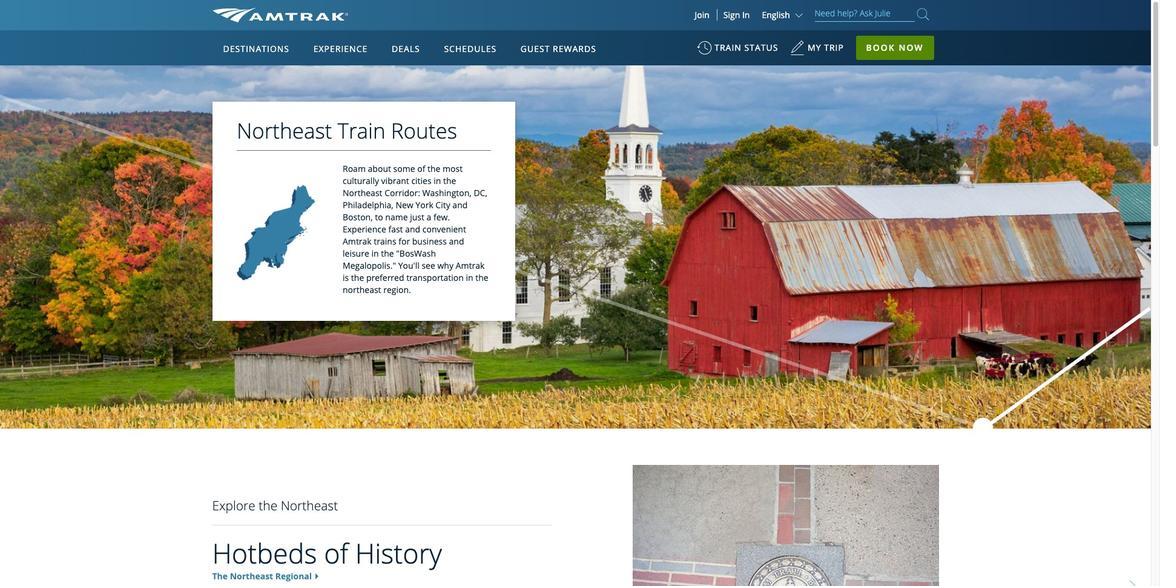 Task type: locate. For each thing, give the bounding box(es) containing it.
and down just
[[405, 224, 420, 235]]

in up megalopolis."
[[371, 248, 379, 259]]

a
[[426, 211, 431, 223]]

washington,
[[422, 187, 471, 199]]

english
[[762, 9, 790, 21]]

application inside banner
[[257, 101, 548, 271]]

1 vertical spatial of
[[324, 535, 348, 572]]

new
[[395, 199, 413, 211]]

of inside hotbeds of history the northeast regional
[[324, 535, 348, 572]]

amtrak up leisure
[[342, 236, 371, 247]]

vibrant
[[381, 175, 409, 187]]

0 vertical spatial in
[[433, 175, 441, 187]]

english button
[[762, 9, 806, 21]]

roam about some of the most culturally vibrant cities in the northeast corridor: washington, dc, philadelphia, new york city and boston, to name just a few. experience fast and convenient amtrak trains for business and leisure in the "boswash megalopolis." you'll see why amtrak is the preferred transportation in the northeast region.
[[342, 163, 488, 296]]

few.
[[433, 211, 450, 223]]

sign
[[724, 9, 740, 21]]

1 vertical spatial experience
[[342, 224, 386, 235]]

train status
[[715, 42, 778, 53]]

my
[[808, 42, 822, 53]]

of up cities
[[417, 163, 425, 174]]

2 vertical spatial and
[[449, 236, 464, 247]]

and
[[452, 199, 467, 211], [405, 224, 420, 235], [449, 236, 464, 247]]

of
[[417, 163, 425, 174], [324, 535, 348, 572]]

in
[[742, 9, 750, 21]]

in up washington,
[[433, 175, 441, 187]]

1 horizontal spatial in
[[433, 175, 441, 187]]

schedules link
[[439, 30, 502, 65]]

0 horizontal spatial of
[[324, 535, 348, 572]]

history
[[355, 535, 442, 572]]

why
[[437, 260, 453, 271]]

guest rewards
[[521, 43, 596, 55]]

my trip button
[[790, 36, 844, 66]]

and down convenient
[[449, 236, 464, 247]]

book now
[[866, 42, 924, 53]]

"boswash
[[396, 248, 436, 259]]

join
[[695, 9, 710, 21]]

the
[[427, 163, 440, 174], [443, 175, 456, 187], [381, 248, 394, 259], [351, 272, 364, 284], [475, 272, 488, 284], [259, 497, 277, 514]]

1 horizontal spatial of
[[417, 163, 425, 174]]

2 vertical spatial in
[[466, 272, 473, 284]]

fast
[[388, 224, 403, 235]]

york
[[415, 199, 433, 211]]

the right transportation
[[475, 272, 488, 284]]

0 vertical spatial experience
[[314, 43, 368, 55]]

business
[[412, 236, 447, 247]]

application
[[257, 101, 548, 271]]

routes
[[391, 116, 457, 145]]

northeast inside roam about some of the most culturally vibrant cities in the northeast corridor: washington, dc, philadelphia, new york city and boston, to name just a few. experience fast and convenient amtrak trains for business and leisure in the "boswash megalopolis." you'll see why amtrak is the preferred transportation in the northeast region.
[[342, 187, 382, 199]]

the up cities
[[427, 163, 440, 174]]

transportation
[[406, 272, 464, 284]]

city
[[435, 199, 450, 211]]

1 vertical spatial in
[[371, 248, 379, 259]]

amtrak
[[342, 236, 371, 247], [455, 260, 484, 271]]

the up washington,
[[443, 175, 456, 187]]

regional
[[275, 570, 312, 582]]

sign in
[[724, 9, 750, 21]]

2 horizontal spatial in
[[466, 272, 473, 284]]

hotbeds
[[212, 535, 317, 572]]

Please enter your search item search field
[[815, 6, 915, 22]]

train
[[337, 116, 385, 145]]

of inside roam about some of the most culturally vibrant cities in the northeast corridor: washington, dc, philadelphia, new york city and boston, to name just a few. experience fast and convenient amtrak trains for business and leisure in the "boswash megalopolis." you'll see why amtrak is the preferred transportation in the northeast region.
[[417, 163, 425, 174]]

destinations button
[[218, 32, 294, 66]]

for
[[398, 236, 410, 247]]

in
[[433, 175, 441, 187], [371, 248, 379, 259], [466, 272, 473, 284]]

northeast
[[236, 116, 332, 145], [342, 187, 382, 199], [281, 497, 338, 514], [230, 570, 273, 582]]

and right city
[[452, 199, 467, 211]]

in right transportation
[[466, 272, 473, 284]]

destinations
[[223, 43, 289, 55]]

amtrak right why in the left of the page
[[455, 260, 484, 271]]

hotbeds of history the northeast regional
[[212, 535, 442, 582]]

search icon image
[[917, 6, 929, 22]]

banner
[[0, 0, 1151, 280]]

0 horizontal spatial amtrak
[[342, 236, 371, 247]]

northeast
[[342, 284, 381, 296]]

experience inside popup button
[[314, 43, 368, 55]]

dc,
[[474, 187, 487, 199]]

1 vertical spatial amtrak
[[455, 260, 484, 271]]

experience
[[314, 43, 368, 55], [342, 224, 386, 235]]

0 vertical spatial of
[[417, 163, 425, 174]]

preferred
[[366, 272, 404, 284]]

of right "regional"
[[324, 535, 348, 572]]

experience button
[[309, 32, 373, 66]]

explore the northeast
[[212, 497, 338, 514]]

the northeast regional link
[[212, 570, 312, 582]]



Task type: describe. For each thing, give the bounding box(es) containing it.
boston,
[[342, 211, 373, 223]]

is
[[342, 272, 349, 284]]

explore
[[212, 497, 255, 514]]

culturally
[[342, 175, 379, 187]]

book
[[866, 42, 896, 53]]

northeast inside hotbeds of history the northeast regional
[[230, 570, 273, 582]]

my trip
[[808, 42, 844, 53]]

banner containing join
[[0, 0, 1151, 280]]

now
[[899, 42, 924, 53]]

some
[[393, 163, 415, 174]]

the down "trains"
[[381, 248, 394, 259]]

you'll
[[398, 260, 419, 271]]

deals button
[[387, 32, 425, 66]]

status
[[745, 42, 778, 53]]

join button
[[688, 9, 718, 21]]

book now button
[[856, 36, 934, 60]]

cities
[[411, 175, 431, 187]]

leisure
[[342, 248, 369, 259]]

1 horizontal spatial amtrak
[[455, 260, 484, 271]]

just
[[410, 211, 424, 223]]

experience inside roam about some of the most culturally vibrant cities in the northeast corridor: washington, dc, philadelphia, new york city and boston, to name just a few. experience fast and convenient amtrak trains for business and leisure in the "boswash megalopolis." you'll see why amtrak is the preferred transportation in the northeast region.
[[342, 224, 386, 235]]

0 vertical spatial amtrak
[[342, 236, 371, 247]]

see
[[421, 260, 435, 271]]

northeast train routes
[[236, 116, 457, 145]]

train status link
[[697, 36, 778, 66]]

roam
[[342, 163, 365, 174]]

convenient
[[422, 224, 466, 235]]

corridor:
[[384, 187, 420, 199]]

rewards
[[553, 43, 596, 55]]

deals
[[392, 43, 420, 55]]

region.
[[383, 284, 411, 296]]

guest rewards button
[[516, 32, 601, 66]]

0 horizontal spatial in
[[371, 248, 379, 259]]

the right is in the left top of the page
[[351, 272, 364, 284]]

trip
[[824, 42, 844, 53]]

most
[[442, 163, 462, 174]]

to
[[375, 211, 383, 223]]

megalopolis."
[[342, 260, 396, 271]]

amtrak image
[[212, 8, 348, 22]]

trains
[[374, 236, 396, 247]]

about
[[368, 163, 391, 174]]

regions map image
[[257, 101, 548, 271]]

name
[[385, 211, 408, 223]]

the right "explore"
[[259, 497, 277, 514]]

0 vertical spatial and
[[452, 199, 467, 211]]

the
[[212, 570, 228, 582]]

sign in button
[[724, 9, 750, 21]]

train
[[715, 42, 742, 53]]

schedules
[[444, 43, 497, 55]]

philadelphia,
[[342, 199, 393, 211]]

guest
[[521, 43, 550, 55]]

1 vertical spatial and
[[405, 224, 420, 235]]



Task type: vqa. For each thing, say whether or not it's contained in the screenshot.
and
yes



